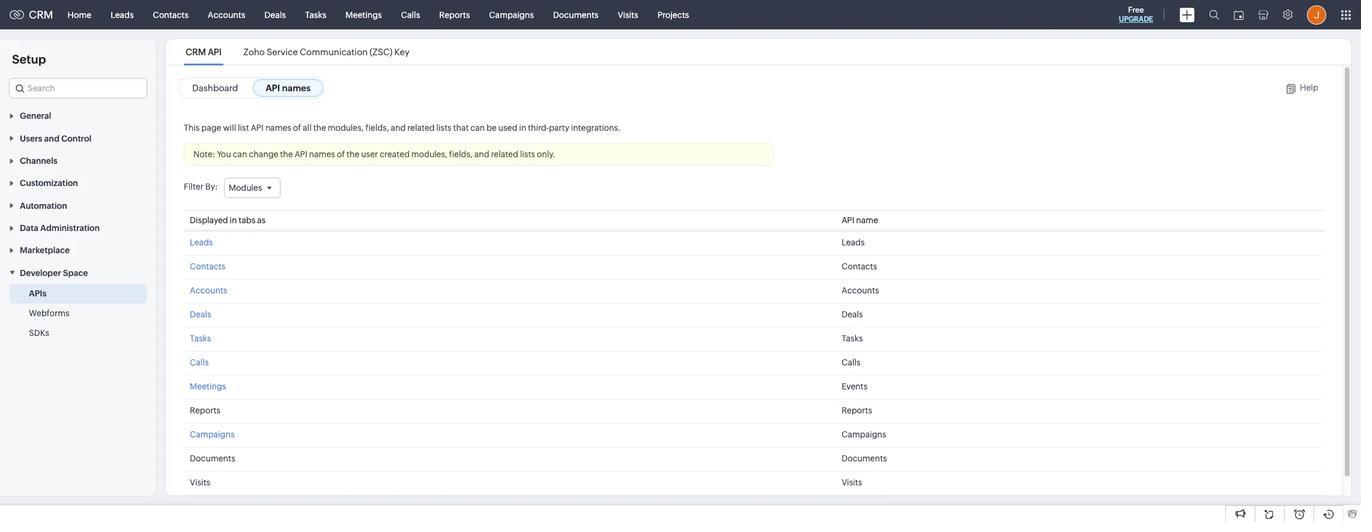 Task type: vqa. For each thing, say whether or not it's contained in the screenshot.
Next Record image
no



Task type: describe. For each thing, give the bounding box(es) containing it.
setup
[[12, 52, 46, 66]]

upgrade
[[1119, 15, 1154, 23]]

this page will list api names of all the modules, fields, and related lists that can be used in third-party integrations.
[[184, 123, 621, 133]]

user
[[361, 150, 378, 159]]

projects
[[658, 10, 689, 20]]

2 horizontal spatial contacts
[[842, 262, 878, 272]]

2 horizontal spatial reports
[[842, 406, 873, 416]]

channels button
[[0, 149, 156, 172]]

data
[[20, 224, 38, 233]]

crm api link
[[184, 47, 223, 57]]

1 horizontal spatial and
[[391, 123, 406, 133]]

2 horizontal spatial visits
[[842, 478, 863, 488]]

1 horizontal spatial of
[[337, 150, 345, 159]]

2 horizontal spatial documents
[[842, 454, 887, 464]]

displayed
[[190, 216, 228, 225]]

service
[[267, 47, 298, 57]]

0 horizontal spatial fields,
[[366, 123, 389, 133]]

automation button
[[0, 194, 156, 217]]

zoho service communication (zsc) key
[[243, 47, 410, 57]]

apis
[[29, 289, 47, 299]]

1 horizontal spatial leads link
[[190, 238, 213, 248]]

dashboard link
[[180, 79, 251, 97]]

change
[[249, 150, 279, 159]]

this
[[184, 123, 200, 133]]

api names link
[[253, 79, 323, 97]]

1 vertical spatial meetings link
[[190, 382, 226, 392]]

0 horizontal spatial calls
[[190, 358, 209, 368]]

displayed in tabs as
[[190, 216, 266, 225]]

only.
[[537, 150, 556, 159]]

projects link
[[648, 0, 699, 29]]

0 horizontal spatial related
[[408, 123, 435, 133]]

developer space button
[[0, 262, 156, 284]]

1 horizontal spatial visits
[[618, 10, 639, 20]]

the for of
[[313, 123, 326, 133]]

1 horizontal spatial tasks
[[305, 10, 327, 20]]

marketplace button
[[0, 239, 156, 262]]

1 horizontal spatial leads
[[190, 238, 213, 248]]

as
[[257, 216, 266, 225]]

1 horizontal spatial calls link
[[392, 0, 430, 29]]

crm for crm api
[[186, 47, 206, 57]]

data administration
[[20, 224, 100, 233]]

developer space
[[20, 268, 88, 278]]

search image
[[1210, 10, 1220, 20]]

general button
[[0, 105, 156, 127]]

by:
[[205, 182, 218, 192]]

leads inside leads link
[[111, 10, 134, 20]]

you
[[217, 150, 231, 159]]

calls inside "link"
[[401, 10, 420, 20]]

0 vertical spatial leads link
[[101, 0, 143, 29]]

page
[[201, 123, 221, 133]]

0 vertical spatial modules,
[[328, 123, 364, 133]]

api right the list
[[251, 123, 264, 133]]

api left name in the top of the page
[[842, 216, 855, 225]]

1 horizontal spatial lists
[[520, 150, 535, 159]]

webforms
[[29, 309, 69, 318]]

will
[[223, 123, 236, 133]]

crm api
[[186, 47, 222, 57]]

used
[[499, 123, 518, 133]]

third-
[[528, 123, 549, 133]]

customization
[[20, 179, 78, 188]]

2 horizontal spatial and
[[475, 150, 490, 159]]

2 vertical spatial names
[[309, 150, 335, 159]]

list containing crm api
[[175, 39, 421, 65]]

0 horizontal spatial calls link
[[190, 358, 209, 368]]

0 horizontal spatial lists
[[437, 123, 452, 133]]

0 horizontal spatial deals
[[190, 310, 211, 320]]

0 vertical spatial contacts link
[[143, 0, 198, 29]]

note: you can change the api names of the user created modules, fields, and related lists only.
[[194, 150, 556, 159]]

modules
[[229, 183, 262, 193]]

1 vertical spatial names
[[265, 123, 291, 133]]

sdks
[[29, 329, 49, 338]]

apis link
[[29, 288, 47, 300]]

name
[[857, 216, 879, 225]]

free upgrade
[[1119, 5, 1154, 23]]

all
[[303, 123, 312, 133]]

1 vertical spatial can
[[233, 150, 247, 159]]

(zsc)
[[370, 47, 393, 57]]

api inside "link"
[[266, 83, 280, 93]]

create menu element
[[1173, 0, 1202, 29]]

users and control button
[[0, 127, 156, 149]]

developer
[[20, 268, 61, 278]]

reports link
[[430, 0, 480, 29]]

data administration button
[[0, 217, 156, 239]]

events
[[842, 382, 868, 392]]

administration
[[40, 224, 100, 233]]

1 horizontal spatial can
[[471, 123, 485, 133]]

0 horizontal spatial the
[[280, 150, 293, 159]]

0 horizontal spatial visits
[[190, 478, 210, 488]]

0 horizontal spatial campaigns
[[190, 430, 235, 440]]

filter by:
[[184, 182, 218, 192]]

Search text field
[[10, 79, 147, 98]]

1 horizontal spatial contacts
[[190, 262, 225, 272]]

help
[[1301, 83, 1319, 93]]



Task type: locate. For each thing, give the bounding box(es) containing it.
party
[[549, 123, 570, 133]]

0 vertical spatial deals link
[[255, 0, 296, 29]]

2 horizontal spatial tasks
[[842, 334, 863, 344]]

leads link
[[101, 0, 143, 29], [190, 238, 213, 248]]

crm up the dashboard link
[[186, 47, 206, 57]]

contacts link
[[143, 0, 198, 29], [190, 262, 225, 272]]

tabs
[[239, 216, 256, 225]]

0 vertical spatial accounts link
[[198, 0, 255, 29]]

leads link right home
[[101, 0, 143, 29]]

home
[[68, 10, 91, 20]]

modules, up user
[[328, 123, 364, 133]]

leads down "api name"
[[842, 238, 865, 248]]

0 vertical spatial meetings link
[[336, 0, 392, 29]]

contacts up crm api link on the top left
[[153, 10, 189, 20]]

automation
[[20, 201, 67, 211]]

created
[[380, 150, 410, 159]]

campaigns link
[[480, 0, 544, 29], [190, 430, 235, 440]]

1 vertical spatial lists
[[520, 150, 535, 159]]

contacts link up crm api link on the top left
[[143, 0, 198, 29]]

0 horizontal spatial campaigns link
[[190, 430, 235, 440]]

crm
[[29, 8, 53, 21], [186, 47, 206, 57]]

of
[[293, 123, 301, 133], [337, 150, 345, 159]]

0 vertical spatial lists
[[437, 123, 452, 133]]

contacts link down displayed in the left top of the page
[[190, 262, 225, 272]]

1 vertical spatial tasks link
[[190, 334, 211, 344]]

1 vertical spatial contacts link
[[190, 262, 225, 272]]

and up created
[[391, 123, 406, 133]]

2 horizontal spatial leads
[[842, 238, 865, 248]]

communication
[[300, 47, 368, 57]]

calls link
[[392, 0, 430, 29], [190, 358, 209, 368]]

0 vertical spatial names
[[282, 83, 311, 93]]

the right all
[[313, 123, 326, 133]]

filter
[[184, 182, 204, 192]]

1 horizontal spatial campaigns
[[489, 10, 534, 20]]

1 horizontal spatial meetings link
[[336, 0, 392, 29]]

1 horizontal spatial tasks link
[[296, 0, 336, 29]]

0 horizontal spatial leads link
[[101, 0, 143, 29]]

fields, up the note: you can change the api names of the user created modules, fields, and related lists only.
[[366, 123, 389, 133]]

1 horizontal spatial related
[[491, 150, 519, 159]]

visits link
[[608, 0, 648, 29]]

names down service
[[282, 83, 311, 93]]

0 vertical spatial campaigns link
[[480, 0, 544, 29]]

names
[[282, 83, 311, 93], [265, 123, 291, 133], [309, 150, 335, 159]]

leads right home link
[[111, 10, 134, 20]]

zoho
[[243, 47, 265, 57]]

0 vertical spatial of
[[293, 123, 301, 133]]

1 horizontal spatial in
[[519, 123, 527, 133]]

0 vertical spatial fields,
[[366, 123, 389, 133]]

modules, right created
[[412, 150, 448, 159]]

0 horizontal spatial tasks
[[190, 334, 211, 344]]

leads
[[111, 10, 134, 20], [190, 238, 213, 248], [842, 238, 865, 248]]

2 vertical spatial and
[[475, 150, 490, 159]]

zoho service communication (zsc) key link
[[241, 47, 412, 57]]

2 horizontal spatial the
[[347, 150, 360, 159]]

and
[[391, 123, 406, 133], [44, 134, 59, 143], [475, 150, 490, 159]]

note:
[[194, 150, 215, 159]]

related
[[408, 123, 435, 133], [491, 150, 519, 159]]

crm link
[[10, 8, 53, 21]]

1 horizontal spatial deals
[[265, 10, 286, 20]]

2 horizontal spatial deals
[[842, 310, 863, 320]]

and down be
[[475, 150, 490, 159]]

of left user
[[337, 150, 345, 159]]

1 vertical spatial leads link
[[190, 238, 213, 248]]

create menu image
[[1180, 8, 1195, 22]]

and right users
[[44, 134, 59, 143]]

1 horizontal spatial modules,
[[412, 150, 448, 159]]

1 horizontal spatial meetings
[[346, 10, 382, 20]]

accounts link
[[198, 0, 255, 29], [190, 286, 227, 296]]

1 horizontal spatial calls
[[401, 10, 420, 20]]

can
[[471, 123, 485, 133], [233, 150, 247, 159]]

can right you
[[233, 150, 247, 159]]

1 vertical spatial deals link
[[190, 310, 211, 320]]

0 vertical spatial can
[[471, 123, 485, 133]]

0 horizontal spatial in
[[230, 216, 237, 225]]

visits
[[618, 10, 639, 20], [190, 478, 210, 488], [842, 478, 863, 488]]

1 horizontal spatial reports
[[439, 10, 470, 20]]

1 vertical spatial accounts link
[[190, 286, 227, 296]]

1 vertical spatial crm
[[186, 47, 206, 57]]

fields, down that
[[449, 150, 473, 159]]

names left all
[[265, 123, 291, 133]]

2 horizontal spatial campaigns
[[842, 430, 887, 440]]

None field
[[9, 78, 147, 99]]

be
[[487, 123, 497, 133]]

names down all
[[309, 150, 335, 159]]

names inside "link"
[[282, 83, 311, 93]]

0 horizontal spatial contacts
[[153, 10, 189, 20]]

1 vertical spatial and
[[44, 134, 59, 143]]

calendar image
[[1234, 10, 1245, 20]]

home link
[[58, 0, 101, 29]]

api down all
[[295, 150, 308, 159]]

calls
[[401, 10, 420, 20], [190, 358, 209, 368], [842, 358, 861, 368]]

0 vertical spatial crm
[[29, 8, 53, 21]]

developer space region
[[0, 284, 156, 344]]

documents link
[[544, 0, 608, 29]]

contacts down "api name"
[[842, 262, 878, 272]]

in right used
[[519, 123, 527, 133]]

contacts down displayed in the left top of the page
[[190, 262, 225, 272]]

0 horizontal spatial reports
[[190, 406, 221, 416]]

0 vertical spatial and
[[391, 123, 406, 133]]

in left tabs
[[230, 216, 237, 225]]

0 horizontal spatial of
[[293, 123, 301, 133]]

related down used
[[491, 150, 519, 159]]

lists left that
[[437, 123, 452, 133]]

2 horizontal spatial calls
[[842, 358, 861, 368]]

deals
[[265, 10, 286, 20], [190, 310, 211, 320], [842, 310, 863, 320]]

1 horizontal spatial deals link
[[255, 0, 296, 29]]

tasks
[[305, 10, 327, 20], [190, 334, 211, 344], [842, 334, 863, 344]]

tasks link
[[296, 0, 336, 29], [190, 334, 211, 344]]

crm for crm
[[29, 8, 53, 21]]

1 horizontal spatial fields,
[[449, 150, 473, 159]]

0 horizontal spatial documents
[[190, 454, 235, 464]]

api up the dashboard link
[[208, 47, 222, 57]]

0 horizontal spatial meetings link
[[190, 382, 226, 392]]

leads down displayed in the left top of the page
[[190, 238, 213, 248]]

list
[[238, 123, 249, 133]]

accounts
[[208, 10, 245, 20], [190, 286, 227, 296], [842, 286, 880, 296]]

users
[[20, 134, 42, 143]]

0 vertical spatial meetings
[[346, 10, 382, 20]]

api names
[[266, 83, 311, 93]]

meetings link
[[336, 0, 392, 29], [190, 382, 226, 392]]

and inside dropdown button
[[44, 134, 59, 143]]

fields,
[[366, 123, 389, 133], [449, 150, 473, 159]]

0 horizontal spatial and
[[44, 134, 59, 143]]

0 vertical spatial tasks link
[[296, 0, 336, 29]]

1 vertical spatial related
[[491, 150, 519, 159]]

the for names
[[347, 150, 360, 159]]

general
[[20, 111, 51, 121]]

0 vertical spatial related
[[408, 123, 435, 133]]

Modules field
[[224, 178, 281, 198]]

0 horizontal spatial meetings
[[190, 382, 226, 392]]

the right change on the top of the page
[[280, 150, 293, 159]]

reports
[[439, 10, 470, 20], [190, 406, 221, 416], [842, 406, 873, 416]]

related up created
[[408, 123, 435, 133]]

crm left home
[[29, 8, 53, 21]]

key
[[395, 47, 410, 57]]

1 vertical spatial campaigns link
[[190, 430, 235, 440]]

0 horizontal spatial can
[[233, 150, 247, 159]]

api down service
[[266, 83, 280, 93]]

1 horizontal spatial campaigns link
[[480, 0, 544, 29]]

search element
[[1202, 0, 1227, 29]]

0 horizontal spatial modules,
[[328, 123, 364, 133]]

api
[[208, 47, 222, 57], [266, 83, 280, 93], [251, 123, 264, 133], [295, 150, 308, 159], [842, 216, 855, 225]]

channels
[[20, 156, 58, 166]]

1 horizontal spatial crm
[[186, 47, 206, 57]]

profile element
[[1300, 0, 1334, 29]]

the left user
[[347, 150, 360, 159]]

1 vertical spatial modules,
[[412, 150, 448, 159]]

api name
[[842, 216, 879, 225]]

sdks link
[[29, 327, 49, 339]]

webforms link
[[29, 308, 69, 320]]

profile image
[[1308, 5, 1327, 24]]

control
[[61, 134, 92, 143]]

1 horizontal spatial the
[[313, 123, 326, 133]]

list
[[175, 39, 421, 65]]

free
[[1129, 5, 1145, 14]]

1 vertical spatial meetings
[[190, 382, 226, 392]]

1 vertical spatial fields,
[[449, 150, 473, 159]]

0 horizontal spatial tasks link
[[190, 334, 211, 344]]

lists
[[437, 123, 452, 133], [520, 150, 535, 159]]

the
[[313, 123, 326, 133], [280, 150, 293, 159], [347, 150, 360, 159]]

can left be
[[471, 123, 485, 133]]

1 vertical spatial of
[[337, 150, 345, 159]]

0 horizontal spatial leads
[[111, 10, 134, 20]]

1 vertical spatial calls link
[[190, 358, 209, 368]]

lists left only.
[[520, 150, 535, 159]]

1 horizontal spatial documents
[[553, 10, 599, 20]]

space
[[63, 268, 88, 278]]

customization button
[[0, 172, 156, 194]]

modules,
[[328, 123, 364, 133], [412, 150, 448, 159]]

integrations.
[[571, 123, 621, 133]]

that
[[453, 123, 469, 133]]

of left all
[[293, 123, 301, 133]]

leads link down displayed in the left top of the page
[[190, 238, 213, 248]]

marketplace
[[20, 246, 70, 256]]

dashboard
[[192, 83, 238, 93]]

0 horizontal spatial deals link
[[190, 310, 211, 320]]

0 vertical spatial calls link
[[392, 0, 430, 29]]

0 vertical spatial in
[[519, 123, 527, 133]]

users and control
[[20, 134, 92, 143]]

1 vertical spatial in
[[230, 216, 237, 225]]

0 horizontal spatial crm
[[29, 8, 53, 21]]

campaigns
[[489, 10, 534, 20], [190, 430, 235, 440], [842, 430, 887, 440]]



